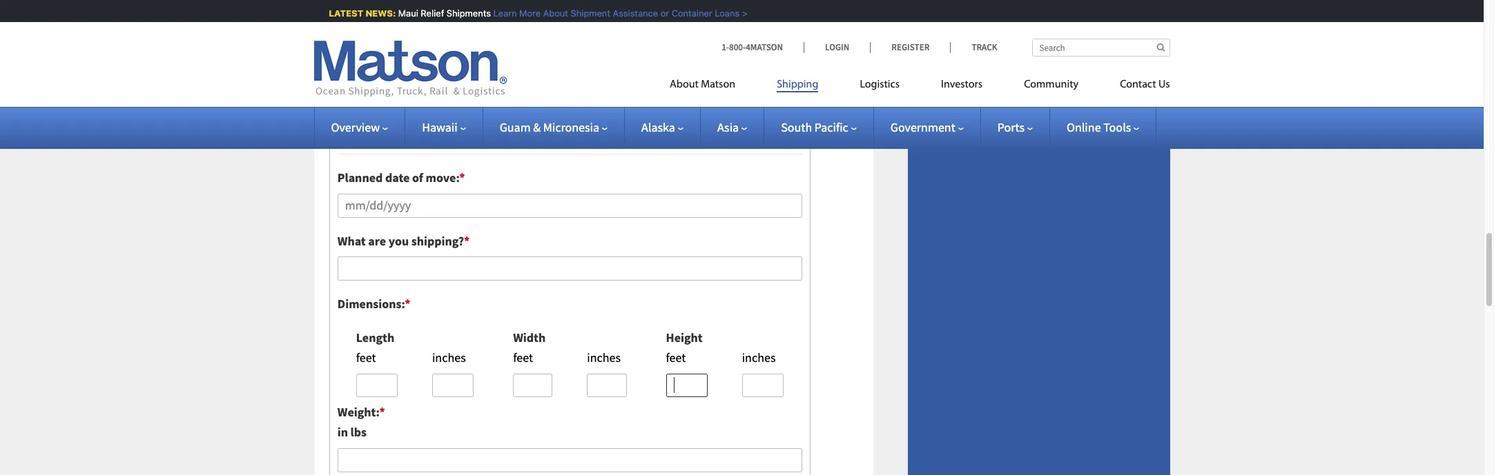 Task type: vqa. For each thing, say whether or not it's contained in the screenshot.
Learn More About Shipment Assistance or Container Loans > link
yes



Task type: describe. For each thing, give the bounding box(es) containing it.
shipments
[[442, 8, 486, 19]]

government
[[891, 119, 956, 135]]

lbs
[[351, 425, 367, 441]]

micronesia
[[543, 119, 600, 135]]

learn more about shipment assistance or container loans > link
[[489, 8, 743, 19]]

feet for width
[[513, 350, 533, 366]]

about matson
[[670, 79, 736, 90]]

Width text field
[[513, 374, 553, 398]]

hawaii link
[[422, 119, 466, 135]]

weight:
[[338, 405, 379, 421]]

shipping
[[777, 79, 819, 90]]

0 vertical spatial about
[[538, 8, 564, 19]]

asia
[[718, 119, 739, 135]]

inches for length
[[432, 350, 466, 366]]

learn
[[489, 8, 512, 19]]

contact us
[[1120, 79, 1170, 90]]

matson
[[701, 79, 736, 90]]

ports link
[[998, 119, 1033, 135]]

Height text field
[[666, 374, 708, 398]]

* inside weight: * in lbs
[[379, 405, 385, 421]]

Search search field
[[1032, 39, 1170, 57]]

number:
[[359, 50, 407, 66]]

mm/dd/yyyy text field
[[338, 194, 802, 218]]

>
[[737, 8, 743, 19]]

government link
[[891, 119, 964, 135]]

1-
[[722, 41, 729, 53]]

blue matson logo with ocean, shipping, truck, rail and logistics written beneath it. image
[[314, 41, 507, 97]]

additional information
[[338, 133, 475, 152]]

online tools link
[[1067, 119, 1140, 135]]

shipment
[[566, 8, 606, 19]]

contact
[[1120, 79, 1157, 90]]

alaska
[[642, 119, 675, 135]]

are
[[368, 233, 386, 249]]

login
[[825, 41, 850, 53]]

weight: * in lbs
[[338, 405, 385, 441]]

length
[[356, 330, 395, 346]]

contact us link
[[1100, 73, 1170, 101]]

1-800-4matson
[[722, 41, 783, 53]]

dimensions: *
[[338, 296, 411, 312]]

community
[[1024, 79, 1079, 90]]

hawaii
[[422, 119, 458, 135]]

* down 'information'
[[459, 170, 465, 186]]

latest news: maui relief shipments learn more about shipment assistance or container loans >
[[324, 8, 743, 19]]

register
[[892, 41, 930, 53]]

ports
[[998, 119, 1025, 135]]

online
[[1067, 119, 1101, 135]]

about inside about matson link
[[670, 79, 699, 90]]

maui
[[393, 8, 414, 19]]

in
[[338, 425, 348, 441]]

top menu navigation
[[670, 73, 1170, 101]]

loans
[[710, 8, 735, 19]]

what are you shipping? *
[[338, 233, 470, 249]]

logistics
[[860, 79, 900, 90]]

login link
[[804, 41, 870, 53]]

news:
[[361, 8, 391, 19]]

shipping?
[[411, 233, 464, 249]]

width
[[513, 330, 546, 346]]



Task type: locate. For each thing, give the bounding box(es) containing it.
you
[[389, 233, 409, 249]]

height
[[666, 330, 703, 346]]

guam & micronesia
[[500, 119, 600, 135]]

planned
[[338, 170, 383, 186]]

2 horizontal spatial inches
[[742, 350, 776, 366]]

* down maui
[[407, 50, 413, 66]]

* down what are you shipping? *
[[405, 296, 411, 312]]

south pacific
[[781, 119, 849, 135]]

us
[[1159, 79, 1170, 90]]

south
[[781, 119, 812, 135]]

guam & micronesia link
[[500, 119, 608, 135]]

planned date of move: *
[[338, 170, 465, 186]]

information
[[403, 133, 475, 152]]

search image
[[1157, 43, 1165, 52]]

feet down height
[[666, 350, 686, 366]]

2 inches from the left
[[587, 350, 621, 366]]

about
[[538, 8, 564, 19], [670, 79, 699, 90]]

dimensions:
[[338, 296, 405, 312]]

register link
[[870, 41, 951, 53]]

about right more
[[538, 8, 564, 19]]

2 horizontal spatial feet
[[666, 350, 686, 366]]

more
[[515, 8, 536, 19]]

1-800-4matson link
[[722, 41, 804, 53]]

of
[[412, 170, 423, 186]]

investors link
[[921, 73, 1004, 101]]

0 horizontal spatial inches
[[432, 350, 466, 366]]

0 horizontal spatial about
[[538, 8, 564, 19]]

fax
[[338, 50, 357, 66]]

* right you
[[464, 233, 470, 249]]

overview
[[331, 119, 380, 135]]

tools
[[1104, 119, 1131, 135]]

relief
[[416, 8, 439, 19]]

1 feet from the left
[[356, 350, 376, 366]]

Length text field
[[356, 374, 398, 398]]

None text field
[[338, 257, 802, 281], [432, 374, 474, 398], [587, 374, 627, 398], [338, 257, 802, 281], [432, 374, 474, 398], [587, 374, 627, 398]]

inches for height
[[742, 350, 776, 366]]

3 inches from the left
[[742, 350, 776, 366]]

feet for length
[[356, 350, 376, 366]]

3 feet from the left
[[666, 350, 686, 366]]

online tools
[[1067, 119, 1131, 135]]

inches for width
[[587, 350, 621, 366]]

None search field
[[1032, 39, 1170, 57]]

south pacific link
[[781, 119, 857, 135]]

container
[[667, 8, 708, 19]]

guam
[[500, 119, 531, 135]]

4matson
[[746, 41, 783, 53]]

community link
[[1004, 73, 1100, 101]]

or
[[656, 8, 665, 19]]

* down "length" text box
[[379, 405, 385, 421]]

&
[[533, 119, 541, 135]]

1 horizontal spatial inches
[[587, 350, 621, 366]]

inches
[[432, 350, 466, 366], [587, 350, 621, 366], [742, 350, 776, 366]]

1 horizontal spatial about
[[670, 79, 699, 90]]

shipping link
[[756, 73, 839, 101]]

track
[[972, 41, 998, 53]]

assistance
[[608, 8, 653, 19]]

1 vertical spatial about
[[670, 79, 699, 90]]

move:
[[426, 170, 459, 186]]

what
[[338, 233, 366, 249]]

latest
[[324, 8, 359, 19]]

0 horizontal spatial feet
[[356, 350, 376, 366]]

2 feet from the left
[[513, 350, 533, 366]]

feet down length
[[356, 350, 376, 366]]

None text field
[[742, 374, 784, 398], [338, 449, 802, 473], [742, 374, 784, 398], [338, 449, 802, 473]]

track link
[[951, 41, 998, 53]]

pacific
[[815, 119, 849, 135]]

about left matson
[[670, 79, 699, 90]]

additional
[[338, 133, 400, 152]]

about matson link
[[670, 73, 756, 101]]

date
[[385, 170, 410, 186]]

logistics link
[[839, 73, 921, 101]]

800-
[[729, 41, 746, 53]]

asia link
[[718, 119, 747, 135]]

alaska link
[[642, 119, 684, 135]]

1 horizontal spatial feet
[[513, 350, 533, 366]]

1 inches from the left
[[432, 350, 466, 366]]

None email field
[[338, 11, 802, 35]]

feet
[[356, 350, 376, 366], [513, 350, 533, 366], [666, 350, 686, 366]]

fax number: *
[[338, 50, 413, 66]]

feet down width
[[513, 350, 533, 366]]

*
[[407, 50, 413, 66], [459, 170, 465, 186], [464, 233, 470, 249], [405, 296, 411, 312], [379, 405, 385, 421]]

investors
[[941, 79, 983, 90]]

overview link
[[331, 119, 388, 135]]

None telephone field
[[338, 69, 802, 93]]

feet for height
[[666, 350, 686, 366]]



